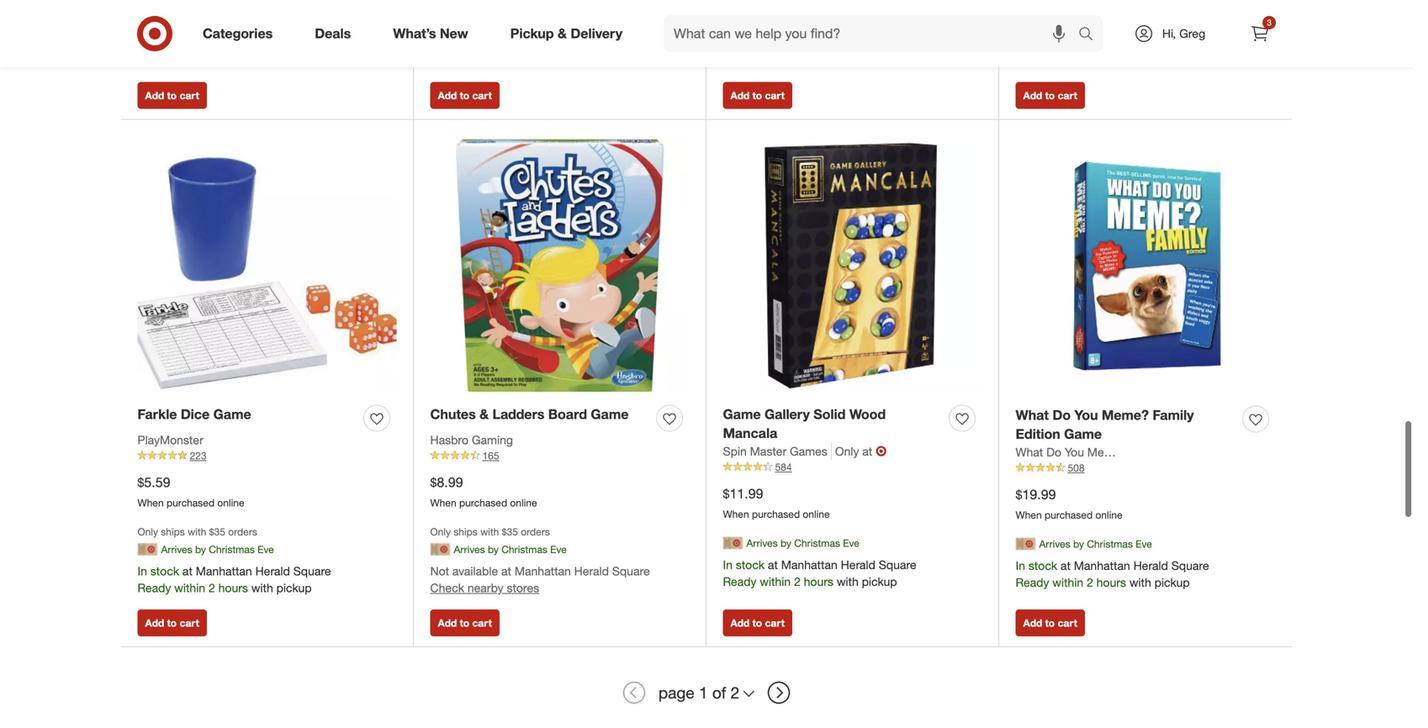 Task type: vqa. For each thing, say whether or not it's contained in the screenshot.
Water
no



Task type: locate. For each thing, give the bounding box(es) containing it.
1 vertical spatial meme?
[[1088, 445, 1128, 460]]

hasbro gaming link
[[430, 432, 513, 449]]

1 horizontal spatial check nearby stores button
[[1016, 41, 1125, 58]]

purchased inside '$8.99 when purchased online'
[[459, 497, 508, 509]]

0 horizontal spatial orders
[[228, 526, 257, 539]]

in stock at  manhattan herald square with pickup
[[430, 26, 624, 57]]

you
[[1075, 407, 1099, 424], [1065, 445, 1085, 460]]

when down $5.59
[[138, 497, 164, 509]]

0 vertical spatial what
[[1016, 407, 1049, 424]]

2 horizontal spatial only
[[836, 444, 860, 459]]

1 what from the top
[[1016, 407, 1049, 424]]

1 ships from the left
[[161, 526, 185, 539]]

game up mancala
[[723, 406, 761, 423]]

meme? down what do you meme? family edition game
[[1088, 445, 1128, 460]]

purchased
[[167, 497, 215, 509], [459, 497, 508, 509], [752, 508, 800, 521], [1045, 509, 1093, 522]]

when for $8.99
[[430, 497, 457, 509]]

0 vertical spatial nearby
[[1054, 42, 1090, 57]]

meme?
[[1102, 407, 1150, 424], [1088, 445, 1128, 460]]

stores
[[1093, 42, 1125, 57], [507, 581, 540, 596]]

1 vertical spatial check
[[430, 581, 464, 596]]

purchased down $8.99
[[459, 497, 508, 509]]

by
[[1074, 5, 1085, 17], [781, 15, 792, 28], [781, 537, 792, 550], [1074, 538, 1085, 551], [195, 543, 206, 556], [488, 543, 499, 556]]

available
[[1038, 25, 1084, 40], [453, 564, 498, 579]]

pickup
[[511, 25, 554, 42]]

meme? left family
[[1102, 407, 1150, 424]]

purchased down $5.59
[[167, 497, 215, 509]]

square inside in stock at  manhattan herald square with pickup
[[586, 26, 624, 40]]

2 orders from the left
[[521, 526, 550, 539]]

gallery
[[765, 406, 810, 423]]

& for chutes
[[480, 406, 489, 423]]

at
[[1087, 25, 1097, 40], [475, 26, 485, 40], [183, 35, 193, 50], [768, 36, 778, 51], [863, 444, 873, 459], [768, 558, 778, 573], [1061, 559, 1071, 573], [183, 564, 193, 579], [502, 564, 512, 579]]

$35 down $5.59 when purchased online
[[209, 526, 225, 539]]

0 horizontal spatial only
[[138, 526, 158, 539]]

in inside in stock at  manhattan herald square with pickup
[[430, 26, 440, 40]]

$35
[[209, 526, 225, 539], [502, 526, 518, 539]]

0 horizontal spatial stores
[[507, 581, 540, 596]]

1 only ships with $35 orders from the left
[[138, 526, 257, 539]]

ships down $5.59 when purchased online
[[161, 526, 185, 539]]

you up 508
[[1065, 445, 1085, 460]]

delivery
[[571, 25, 623, 42]]

online inside $11.99 when purchased online
[[803, 508, 830, 521]]

1 horizontal spatial not available at manhattan herald square check nearby stores
[[1016, 25, 1236, 57]]

$5.59
[[138, 475, 170, 491]]

2
[[209, 52, 215, 67], [794, 53, 801, 68], [794, 575, 801, 589], [1087, 576, 1094, 590], [209, 581, 215, 596], [731, 684, 740, 703]]

online inside $5.59 when purchased online
[[217, 497, 245, 509]]

2 what from the top
[[1016, 445, 1044, 460]]

0 vertical spatial meme?
[[1102, 407, 1150, 424]]

when down $19.99
[[1016, 509, 1042, 522]]

herald inside in stock at  manhattan herald square with pickup
[[548, 26, 583, 40]]

orders down $5.59 when purchased online
[[228, 526, 257, 539]]

hours inside * exclusions apply. in stock at  manhattan herald square ready within 2 hours with pickup
[[219, 52, 248, 67]]

when inside $19.99 when purchased online
[[1016, 509, 1042, 522]]

you for what do you meme? family edition game
[[1075, 407, 1099, 424]]

165
[[483, 450, 499, 462]]

check
[[1016, 42, 1050, 57], [430, 581, 464, 596]]

only down $8.99
[[430, 526, 451, 539]]

farkle
[[138, 406, 177, 423]]

wood
[[850, 406, 886, 423]]

you inside what do you meme? family edition game
[[1075, 407, 1099, 424]]

purchased inside $11.99 when purchased online
[[752, 508, 800, 521]]

ships
[[161, 526, 185, 539], [454, 526, 478, 539]]

ships for $8.99
[[454, 526, 478, 539]]

seasonal shipping icon image
[[1016, 1, 1036, 21], [723, 12, 744, 32], [723, 534, 744, 554], [1016, 534, 1036, 555], [138, 540, 158, 560], [430, 540, 451, 560]]

online down 165 link
[[510, 497, 537, 509]]

when inside $5.59 when purchased online
[[138, 497, 164, 509]]

what inside what do you meme? family edition game
[[1016, 407, 1049, 424]]

herald
[[1160, 25, 1195, 40], [548, 26, 583, 40], [255, 35, 290, 50], [841, 36, 876, 51], [841, 558, 876, 573], [1134, 559, 1169, 573], [255, 564, 290, 579], [575, 564, 609, 579]]

game gallery solid wood mancala image
[[723, 136, 983, 395], [723, 136, 983, 395]]

only down $5.59
[[138, 526, 158, 539]]

& for pickup
[[558, 25, 567, 42]]

584
[[776, 461, 792, 474]]

0 vertical spatial &
[[558, 25, 567, 42]]

do inside what do you meme? family edition game
[[1053, 407, 1071, 424]]

not
[[1016, 25, 1035, 40], [430, 564, 449, 579]]

edition
[[1016, 426, 1061, 443]]

purchased inside $5.59 when purchased online
[[167, 497, 215, 509]]

square
[[1198, 25, 1236, 40], [586, 26, 624, 40], [293, 35, 331, 50], [879, 36, 917, 51], [879, 558, 917, 573], [1172, 559, 1210, 573], [293, 564, 331, 579], [612, 564, 650, 579]]

508 link
[[1016, 461, 1276, 476]]

1 horizontal spatial available
[[1038, 25, 1084, 40]]

what
[[1016, 407, 1049, 424], [1016, 445, 1044, 460]]

0 horizontal spatial ships
[[161, 526, 185, 539]]

online for $11.99
[[803, 508, 830, 521]]

pickup inside * exclusions apply. in stock at  manhattan herald square ready within 2 hours with pickup
[[277, 52, 312, 67]]

0 horizontal spatial not available at manhattan herald square check nearby stores
[[430, 564, 650, 596]]

at inside spin master games only at ¬
[[863, 444, 873, 459]]

farkle dice game image
[[138, 136, 397, 395], [138, 136, 397, 395]]

2 only ships with $35 orders from the left
[[430, 526, 550, 539]]

do up edition
[[1053, 407, 1071, 424]]

1 horizontal spatial stores
[[1093, 42, 1125, 57]]

3 link
[[1242, 15, 1279, 52]]

stock
[[443, 26, 472, 40], [150, 35, 179, 50], [736, 36, 765, 51], [736, 558, 765, 573], [1029, 559, 1058, 573], [150, 564, 179, 579]]

& up gaming
[[480, 406, 489, 423]]

0 horizontal spatial check
[[430, 581, 464, 596]]

$35 down '$8.99 when purchased online'
[[502, 526, 518, 539]]

when inside '$8.99 when purchased online'
[[430, 497, 457, 509]]

1 horizontal spatial not
[[1016, 25, 1035, 40]]

when
[[138, 497, 164, 509], [430, 497, 457, 509], [723, 508, 750, 521], [1016, 509, 1042, 522]]

you up the what do you meme?
[[1075, 407, 1099, 424]]

$35 for $8.99
[[502, 526, 518, 539]]

pickup inside in stock at  manhattan herald square with pickup
[[569, 42, 605, 57]]

categories
[[203, 25, 273, 42]]

1 $35 from the left
[[209, 526, 225, 539]]

online
[[217, 497, 245, 509], [510, 497, 537, 509], [803, 508, 830, 521], [1096, 509, 1123, 522]]

orders down '$8.99 when purchased online'
[[521, 526, 550, 539]]

2 ships from the left
[[454, 526, 478, 539]]

1 vertical spatial available
[[453, 564, 498, 579]]

only ships with $35 orders for $5.59
[[138, 526, 257, 539]]

purchased down $11.99
[[752, 508, 800, 521]]

game
[[213, 406, 251, 423], [591, 406, 629, 423], [723, 406, 761, 423], [1065, 426, 1103, 443]]

1 vertical spatial you
[[1065, 445, 1085, 460]]

not available at manhattan herald square check nearby stores
[[1016, 25, 1236, 57], [430, 564, 650, 596]]

chutes
[[430, 406, 476, 423]]

online down 584 link
[[803, 508, 830, 521]]

pickup & delivery link
[[496, 15, 644, 52]]

2 inside * exclusions apply. in stock at  manhattan herald square ready within 2 hours with pickup
[[209, 52, 215, 67]]

what down edition
[[1016, 445, 1044, 460]]

arrives
[[1040, 5, 1071, 17], [747, 15, 778, 28], [747, 537, 778, 550], [1040, 538, 1071, 551], [161, 543, 192, 556], [454, 543, 485, 556]]

online inside $19.99 when purchased online
[[1096, 509, 1123, 522]]

only ships with $35 orders
[[138, 526, 257, 539], [430, 526, 550, 539]]

1 horizontal spatial nearby
[[1054, 42, 1090, 57]]

farkle dice game link
[[138, 405, 251, 424]]

ready inside * exclusions apply. in stock at  manhattan herald square ready within 2 hours with pickup
[[138, 52, 171, 67]]

cart
[[180, 89, 199, 102], [473, 89, 492, 102], [765, 89, 785, 102], [1058, 89, 1078, 102], [180, 617, 199, 630], [473, 617, 492, 630], [765, 617, 785, 630], [1058, 617, 1078, 630]]

arrives by christmas eve
[[1040, 5, 1153, 17], [747, 15, 860, 28], [747, 537, 860, 550], [1040, 538, 1153, 551], [161, 543, 274, 556], [454, 543, 567, 556]]

nearby
[[1054, 42, 1090, 57], [468, 581, 504, 596]]

1 vertical spatial nearby
[[468, 581, 504, 596]]

game inside game gallery solid wood mancala
[[723, 406, 761, 423]]

only inside spin master games only at ¬
[[836, 444, 860, 459]]

what do you meme? family edition game image
[[1016, 136, 1276, 396], [1016, 136, 1276, 396]]

deals
[[315, 25, 351, 42]]

deals link
[[301, 15, 372, 52]]

hours
[[219, 52, 248, 67], [804, 53, 834, 68], [804, 575, 834, 589], [1097, 576, 1127, 590], [219, 581, 248, 596]]

$8.99
[[430, 475, 463, 491]]

1 horizontal spatial check
[[1016, 42, 1050, 57]]

add
[[145, 89, 164, 102], [438, 89, 457, 102], [731, 89, 750, 102], [1024, 89, 1043, 102], [145, 617, 164, 630], [438, 617, 457, 630], [731, 617, 750, 630], [1024, 617, 1043, 630]]

in
[[430, 26, 440, 40], [138, 35, 147, 50], [723, 36, 733, 51], [723, 558, 733, 573], [1016, 559, 1026, 573], [138, 564, 147, 579]]

only ships with $35 orders down '$8.99 when purchased online'
[[430, 526, 550, 539]]

do down edition
[[1047, 445, 1062, 460]]

within
[[174, 52, 205, 67], [760, 53, 791, 68], [760, 575, 791, 589], [1053, 576, 1084, 590], [174, 581, 205, 596]]

1 horizontal spatial ships
[[454, 526, 478, 539]]

hi, greg
[[1163, 26, 1206, 41]]

do
[[1053, 407, 1071, 424], [1047, 445, 1062, 460]]

2 $35 from the left
[[502, 526, 518, 539]]

online for $8.99
[[510, 497, 537, 509]]

0 vertical spatial available
[[1038, 25, 1084, 40]]

0 horizontal spatial $35
[[209, 526, 225, 539]]

add to cart
[[145, 89, 199, 102], [438, 89, 492, 102], [731, 89, 785, 102], [1024, 89, 1078, 102], [145, 617, 199, 630], [438, 617, 492, 630], [731, 617, 785, 630], [1024, 617, 1078, 630]]

0 vertical spatial not
[[1016, 25, 1035, 40]]

online inside '$8.99 when purchased online'
[[510, 497, 537, 509]]

in inside * exclusions apply. in stock at  manhattan herald square ready within 2 hours with pickup
[[138, 35, 147, 50]]

$11.99
[[723, 486, 764, 503]]

0 vertical spatial check nearby stores button
[[1016, 41, 1125, 58]]

when down $11.99
[[723, 508, 750, 521]]

1 horizontal spatial &
[[558, 25, 567, 42]]

game up the what do you meme?
[[1065, 426, 1103, 443]]

christmas
[[1087, 5, 1133, 17], [795, 15, 841, 28], [795, 537, 841, 550], [1087, 538, 1133, 551], [209, 543, 255, 556], [502, 543, 548, 556]]

1 vertical spatial do
[[1047, 445, 1062, 460]]

0 horizontal spatial &
[[480, 406, 489, 423]]

223
[[190, 450, 207, 462]]

check nearby stores button
[[1016, 41, 1125, 58], [430, 580, 540, 597]]

0 vertical spatial you
[[1075, 407, 1099, 424]]

page 1 of 2
[[659, 684, 740, 703]]

new
[[440, 25, 468, 42]]

what up edition
[[1016, 407, 1049, 424]]

to
[[167, 89, 177, 102], [460, 89, 470, 102], [753, 89, 763, 102], [1046, 89, 1055, 102], [167, 617, 177, 630], [460, 617, 470, 630], [753, 617, 763, 630], [1046, 617, 1055, 630]]

1 vertical spatial what
[[1016, 445, 1044, 460]]

when down $8.99
[[430, 497, 457, 509]]

what for what do you meme? family edition game
[[1016, 407, 1049, 424]]

1 horizontal spatial only ships with $35 orders
[[430, 526, 550, 539]]

0 horizontal spatial check nearby stores button
[[430, 580, 540, 597]]

ships down '$8.99 when purchased online'
[[454, 526, 478, 539]]

at inside in stock at  manhattan herald square with pickup
[[475, 26, 485, 40]]

0 vertical spatial check
[[1016, 42, 1050, 57]]

when inside $11.99 when purchased online
[[723, 508, 750, 521]]

dice
[[181, 406, 210, 423]]

orders for $8.99
[[521, 526, 550, 539]]

1 horizontal spatial $35
[[502, 526, 518, 539]]

what do you meme?
[[1016, 445, 1128, 460]]

chutes & ladders board game image
[[430, 136, 690, 395], [430, 136, 690, 395]]

1 orders from the left
[[228, 526, 257, 539]]

0 horizontal spatial nearby
[[468, 581, 504, 596]]

purchased inside $19.99 when purchased online
[[1045, 509, 1093, 522]]

1 vertical spatial check nearby stores button
[[430, 580, 540, 597]]

check for the top check nearby stores button
[[1016, 42, 1050, 57]]

purchased down $19.99
[[1045, 509, 1093, 522]]

1 horizontal spatial orders
[[521, 526, 550, 539]]

1 horizontal spatial only
[[430, 526, 451, 539]]

when for $11.99
[[723, 508, 750, 521]]

1 vertical spatial stores
[[507, 581, 540, 596]]

playmonster link
[[138, 432, 203, 449]]

square inside * exclusions apply. in stock at  manhattan herald square ready within 2 hours with pickup
[[293, 35, 331, 50]]

meme? inside what do you meme? family edition game
[[1102, 407, 1150, 424]]

do for what do you meme?
[[1047, 445, 1062, 460]]

mancala
[[723, 426, 778, 442]]

master
[[750, 444, 787, 459]]

only ships with $35 orders for $8.99
[[430, 526, 550, 539]]

what do you meme? family edition game link
[[1016, 406, 1237, 444]]

when for $19.99
[[1016, 509, 1042, 522]]

ready
[[138, 52, 171, 67], [723, 53, 757, 68], [723, 575, 757, 589], [1016, 576, 1050, 590], [138, 581, 171, 596]]

1 vertical spatial &
[[480, 406, 489, 423]]

1 vertical spatial not
[[430, 564, 449, 579]]

only ships with $35 orders down $5.59 when purchased online
[[138, 526, 257, 539]]

online down 223 link
[[217, 497, 245, 509]]

manhattan inside in stock at  manhattan herald square with pickup
[[489, 26, 545, 40]]

pickup
[[569, 42, 605, 57], [277, 52, 312, 67], [862, 53, 898, 68], [862, 575, 898, 589], [1155, 576, 1190, 590], [277, 581, 312, 596]]

herald inside * exclusions apply. in stock at  manhattan herald square ready within 2 hours with pickup
[[255, 35, 290, 50]]

orders
[[228, 526, 257, 539], [521, 526, 550, 539]]

0 vertical spatial do
[[1053, 407, 1071, 424]]

& right pickup
[[558, 25, 567, 42]]

online down 508 link
[[1096, 509, 1123, 522]]

purchased for $11.99
[[752, 508, 800, 521]]

greg
[[1180, 26, 1206, 41]]

0 horizontal spatial only ships with $35 orders
[[138, 526, 257, 539]]

playmonster
[[138, 433, 203, 448]]

check for check nearby stores button to the bottom
[[430, 581, 464, 596]]

only up 584 link
[[836, 444, 860, 459]]



Task type: describe. For each thing, give the bounding box(es) containing it.
¬
[[876, 444, 887, 460]]

hi,
[[1163, 26, 1177, 41]]

games
[[790, 444, 828, 459]]

165 link
[[430, 449, 690, 464]]

* exclusions apply. in stock at  manhattan herald square ready within 2 hours with pickup
[[138, 15, 331, 67]]

exclusions
[[142, 15, 198, 30]]

board
[[548, 406, 587, 423]]

game inside what do you meme? family edition game
[[1065, 426, 1103, 443]]

508
[[1068, 462, 1085, 475]]

of
[[713, 684, 727, 703]]

$5.59 when purchased online
[[138, 475, 245, 509]]

spin master games only at ¬
[[723, 444, 887, 460]]

2 inside dropdown button
[[731, 684, 740, 703]]

only for farkle dice game
[[138, 526, 158, 539]]

*
[[138, 15, 142, 30]]

family
[[1153, 407, 1195, 424]]

pickup & delivery
[[511, 25, 623, 42]]

$19.99
[[1016, 487, 1057, 503]]

solid
[[814, 406, 846, 423]]

only for chutes & ladders board game
[[430, 526, 451, 539]]

stock inside in stock at  manhattan herald square with pickup
[[443, 26, 472, 40]]

categories link
[[189, 15, 294, 52]]

meme? for what do you meme?
[[1088, 445, 1128, 460]]

0 horizontal spatial not
[[430, 564, 449, 579]]

manhattan inside * exclusions apply. in stock at  manhattan herald square ready within 2 hours with pickup
[[196, 35, 252, 50]]

gaming
[[472, 433, 513, 448]]

purchased for $5.59
[[167, 497, 215, 509]]

spin master games link
[[723, 444, 832, 460]]

$35 for $5.59
[[209, 526, 225, 539]]

1
[[699, 684, 708, 703]]

game right board
[[591, 406, 629, 423]]

with inside * exclusions apply. in stock at  manhattan herald square ready within 2 hours with pickup
[[251, 52, 273, 67]]

3
[[1268, 17, 1272, 28]]

at inside * exclusions apply. in stock at  manhattan herald square ready within 2 hours with pickup
[[183, 35, 193, 50]]

farkle dice game
[[138, 406, 251, 423]]

game right dice
[[213, 406, 251, 423]]

page
[[659, 684, 695, 703]]

chutes & ladders board game link
[[430, 405, 629, 424]]

what do you meme? link
[[1016, 444, 1128, 461]]

orders for $5.59
[[228, 526, 257, 539]]

with inside in stock at  manhattan herald square with pickup
[[544, 42, 566, 57]]

online for $5.59
[[217, 497, 245, 509]]

$8.99 when purchased online
[[430, 475, 537, 509]]

$11.99 when purchased online
[[723, 486, 830, 521]]

what for what do you meme?
[[1016, 445, 1044, 460]]

online for $19.99
[[1096, 509, 1123, 522]]

ships for $5.59
[[161, 526, 185, 539]]

1 vertical spatial not available at manhattan herald square check nearby stores
[[430, 564, 650, 596]]

game gallery solid wood mancala
[[723, 406, 886, 442]]

what's
[[393, 25, 436, 42]]

0 horizontal spatial available
[[453, 564, 498, 579]]

what's new link
[[379, 15, 490, 52]]

223 link
[[138, 449, 397, 464]]

when for $5.59
[[138, 497, 164, 509]]

ladders
[[493, 406, 545, 423]]

stock inside * exclusions apply. in stock at  manhattan herald square ready within 2 hours with pickup
[[150, 35, 179, 50]]

0 vertical spatial stores
[[1093, 42, 1125, 57]]

purchased for $19.99
[[1045, 509, 1093, 522]]

What can we help you find? suggestions appear below search field
[[664, 15, 1083, 52]]

apply.
[[201, 15, 233, 30]]

game gallery solid wood mancala link
[[723, 405, 943, 444]]

do for what do you meme? family edition game
[[1053, 407, 1071, 424]]

you for what do you meme?
[[1065, 445, 1085, 460]]

within inside * exclusions apply. in stock at  manhattan herald square ready within 2 hours with pickup
[[174, 52, 205, 67]]

search button
[[1071, 15, 1112, 56]]

spin
[[723, 444, 747, 459]]

meme? for what do you meme? family edition game
[[1102, 407, 1150, 424]]

hasbro
[[430, 433, 469, 448]]

584 link
[[723, 460, 983, 475]]

$19.99 when purchased online
[[1016, 487, 1123, 522]]

page 1 of 2 button
[[651, 675, 763, 712]]

what's new
[[393, 25, 468, 42]]

purchased for $8.99
[[459, 497, 508, 509]]

0 vertical spatial not available at manhattan herald square check nearby stores
[[1016, 25, 1236, 57]]

hasbro gaming
[[430, 433, 513, 448]]

chutes & ladders board game
[[430, 406, 629, 423]]

what do you meme? family edition game
[[1016, 407, 1195, 443]]

exclusions apply. button
[[142, 14, 233, 31]]

search
[[1071, 27, 1112, 43]]



